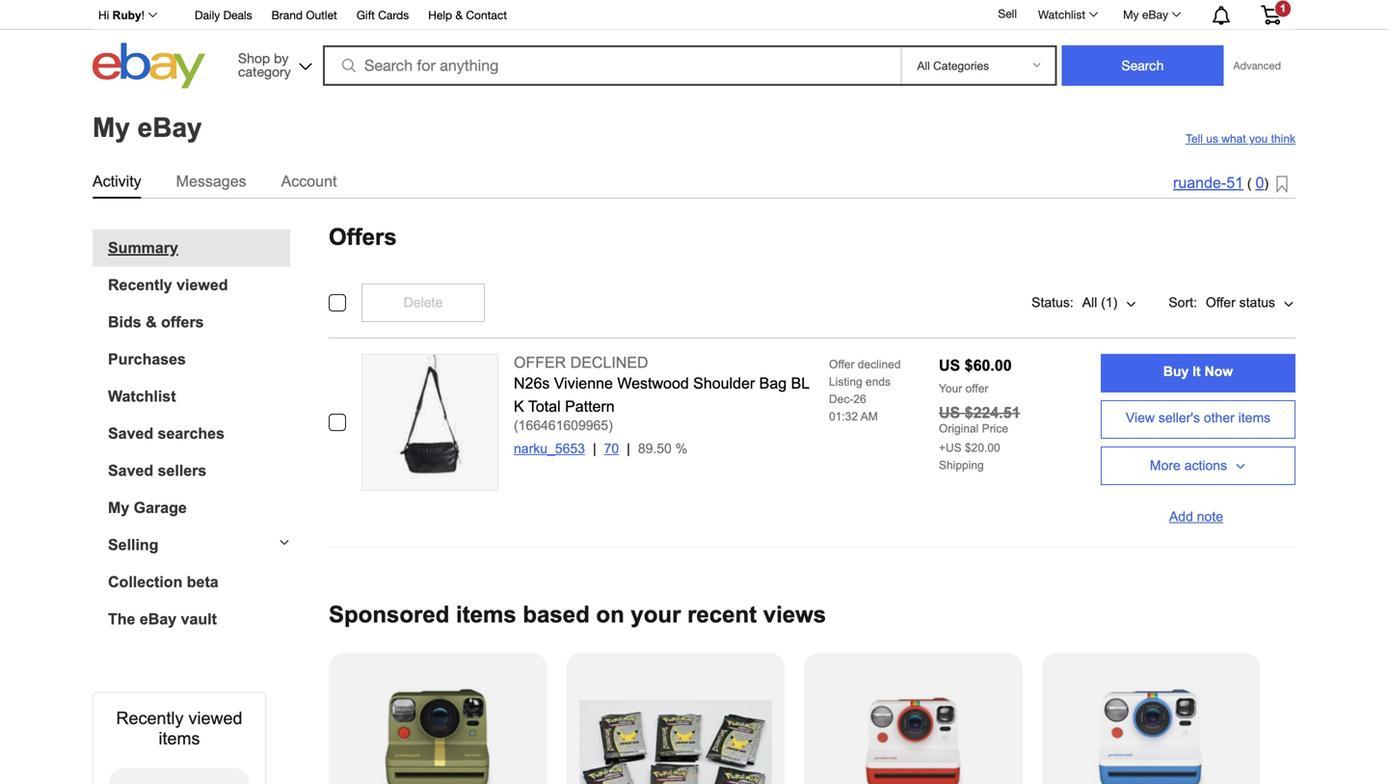 Task type: vqa. For each thing, say whether or not it's contained in the screenshot.
seller
no



Task type: describe. For each thing, give the bounding box(es) containing it.
buy it now link
[[1101, 354, 1296, 393]]

ruande-
[[1174, 174, 1227, 191]]

make this page your my ebay homepage image
[[1277, 176, 1288, 194]]

gift cards
[[357, 8, 409, 22]]

sell
[[999, 7, 1017, 20]]

us $60.00 your offer us $224.51 original price +us $20.00 shipping
[[939, 357, 1021, 472]]

my for my ebay "link"
[[1124, 8, 1139, 21]]

messages link
[[176, 169, 246, 194]]

sponsored
[[329, 602, 450, 627]]

recently viewed items
[[116, 708, 243, 748]]

brand outlet link
[[272, 5, 337, 27]]

pattern
[[565, 398, 615, 415]]

my ebay inside main content
[[93, 112, 202, 142]]

offers
[[329, 224, 397, 250]]

saved sellers
[[108, 462, 207, 479]]

narku_5653 link
[[514, 441, 604, 456]]

2 us from the top
[[939, 404, 961, 421]]

account
[[281, 173, 337, 190]]

Search for anything text field
[[326, 47, 897, 84]]

( inside ruande-51 ( 0 )
[[1248, 176, 1252, 191]]

advanced link
[[1224, 46, 1291, 85]]

saved sellers link
[[108, 462, 290, 480]]

1 us from the top
[[939, 357, 961, 374]]

1 link
[[1250, 0, 1293, 28]]

beta
[[187, 573, 219, 591]]

shop by category
[[238, 50, 291, 80]]

searches
[[158, 425, 225, 442]]

saved for saved sellers
[[108, 462, 153, 479]]

shoulder
[[694, 375, 755, 392]]

70
[[604, 441, 619, 456]]

selling
[[108, 536, 159, 554]]

$60.00
[[965, 357, 1012, 374]]

actions
[[1185, 458, 1228, 473]]

$20.00
[[965, 441, 1001, 454]]

& for bids
[[146, 313, 157, 331]]

%
[[676, 441, 688, 456]]

contact
[[466, 8, 507, 22]]

offer
[[514, 354, 566, 371]]

ends
[[866, 375, 891, 388]]

help & contact
[[428, 8, 507, 22]]

sort:
[[1169, 295, 1198, 310]]

the
[[108, 610, 135, 628]]

all
[[1083, 295, 1098, 310]]

your
[[939, 382, 963, 395]]

my ebay inside "link"
[[1124, 8, 1169, 21]]

tell us what you think
[[1186, 132, 1296, 145]]

ruande-51 ( 0 )
[[1174, 174, 1269, 191]]

01:32
[[829, 410, 858, 423]]

) inside ruande-51 ( 0 )
[[1265, 176, 1269, 191]]

status:
[[1032, 295, 1074, 310]]

offer status button
[[1205, 284, 1296, 322]]

89.50
[[638, 441, 672, 456]]

my for the my garage link
[[108, 499, 129, 516]]

more
[[1150, 458, 1181, 473]]

bids & offers
[[108, 313, 204, 331]]

saved for saved searches
[[108, 425, 153, 442]]

view
[[1126, 410, 1155, 425]]

hi
[[98, 9, 109, 22]]

1 vertical spatial my
[[93, 112, 130, 142]]

recent
[[688, 602, 757, 627]]

166461609965
[[518, 418, 609, 433]]

account link
[[281, 169, 337, 194]]

status: all (1)
[[1032, 295, 1118, 310]]

collection beta
[[108, 573, 219, 591]]

account navigation
[[88, 0, 1296, 30]]

it
[[1193, 364, 1201, 379]]

shop by category banner
[[88, 0, 1296, 94]]

saved searches
[[108, 425, 225, 442]]

my ebay link
[[1113, 3, 1190, 26]]

my ebay main content
[[8, 94, 1381, 784]]

recently viewed link
[[108, 276, 290, 294]]

collection
[[108, 573, 183, 591]]

my garage link
[[108, 499, 290, 517]]

recently viewed
[[108, 276, 228, 294]]

+us
[[939, 441, 962, 454]]

advanced
[[1234, 59, 1282, 72]]

70 link
[[604, 441, 638, 456]]

outlet
[[306, 8, 337, 22]]

n26s vivienne westwood shoulder bag bl k total pattern link
[[514, 375, 810, 415]]

26
[[854, 393, 867, 406]]

gift cards link
[[357, 5, 409, 27]]

watchlist link inside account navigation
[[1028, 3, 1107, 26]]

n26s
[[514, 375, 550, 392]]



Task type: locate. For each thing, give the bounding box(es) containing it.
summary
[[108, 239, 178, 257]]

2 saved from the top
[[108, 462, 153, 479]]

saved searches link
[[108, 425, 290, 443]]

( down k
[[514, 418, 518, 433]]

tell
[[1186, 132, 1203, 145]]

ruande-51 link
[[1174, 174, 1244, 191]]

listing
[[829, 375, 863, 388]]

1
[[1281, 2, 1287, 14]]

delete button
[[362, 284, 485, 322]]

saved up my garage
[[108, 462, 153, 479]]

none submit inside shop by category banner
[[1062, 45, 1224, 86]]

watchlist right sell
[[1039, 8, 1086, 21]]

1 horizontal spatial &
[[456, 8, 463, 22]]

more actions button
[[1101, 447, 1296, 485]]

& inside the help & contact link
[[456, 8, 463, 22]]

offers
[[161, 313, 204, 331]]

category
[[238, 64, 291, 80]]

1 horizontal spatial items
[[456, 602, 517, 627]]

recently for recently viewed items
[[116, 708, 184, 728]]

0 vertical spatial saved
[[108, 425, 153, 442]]

1 horizontal spatial my ebay
[[1124, 8, 1169, 21]]

total
[[528, 398, 561, 415]]

purchases
[[108, 351, 186, 368]]

the ebay vault
[[108, 610, 217, 628]]

offer declined listing ends dec-26 01:32 am
[[829, 358, 901, 423]]

0 horizontal spatial )
[[609, 418, 613, 433]]

2 vertical spatial items
[[159, 729, 200, 748]]

dec-
[[829, 393, 854, 406]]

0 vertical spatial (
[[1248, 176, 1252, 191]]

offer inside "offer declined listing ends dec-26 01:32 am"
[[829, 358, 855, 371]]

us up original
[[939, 404, 961, 421]]

viewed inside recently viewed items
[[189, 708, 243, 728]]

garage
[[134, 499, 187, 516]]

k
[[514, 398, 524, 415]]

seller's
[[1159, 410, 1201, 425]]

) left make this page your my ebay homepage image
[[1265, 176, 1269, 191]]

deals
[[223, 8, 252, 22]]

0
[[1256, 174, 1265, 191]]

watchlist for the left watchlist 'link'
[[108, 388, 176, 405]]

0 vertical spatial &
[[456, 8, 463, 22]]

buy it now
[[1164, 364, 1234, 379]]

(1)
[[1101, 295, 1118, 310]]

2 horizontal spatial items
[[1239, 410, 1271, 425]]

1 vertical spatial my ebay
[[93, 112, 202, 142]]

daily
[[195, 8, 220, 22]]

1 vertical spatial )
[[609, 418, 613, 433]]

2 vertical spatial my
[[108, 499, 129, 516]]

saved inside 'link'
[[108, 425, 153, 442]]

brand outlet
[[272, 8, 337, 22]]

& inside bids & offers link
[[146, 313, 157, 331]]

all (1) button
[[1082, 284, 1138, 322]]

tell us what you think link
[[1186, 132, 1296, 146]]

1 vertical spatial recently
[[116, 708, 184, 728]]

saved up saved sellers
[[108, 425, 153, 442]]

us
[[939, 357, 961, 374], [939, 404, 961, 421]]

watchlist inside my ebay main content
[[108, 388, 176, 405]]

1 vertical spatial us
[[939, 404, 961, 421]]

daily deals
[[195, 8, 252, 22]]

bids & offers link
[[108, 313, 290, 331]]

1 horizontal spatial )
[[1265, 176, 1269, 191]]

1 vertical spatial items
[[456, 602, 517, 627]]

1 vertical spatial watchlist link
[[108, 388, 290, 406]]

1 horizontal spatial watchlist link
[[1028, 3, 1107, 26]]

0 vertical spatial recently
[[108, 276, 172, 294]]

& right the help
[[456, 8, 463, 22]]

recently inside the recently viewed link
[[108, 276, 172, 294]]

recently inside recently viewed items
[[116, 708, 184, 728]]

None submit
[[1062, 45, 1224, 86]]

watchlist inside account navigation
[[1039, 8, 1086, 21]]

note
[[1197, 509, 1224, 524]]

offer declined n26s vivienne westwood shoulder bag bl k total pattern ( 166461609965 )
[[514, 354, 810, 433]]

0 vertical spatial my ebay
[[1124, 8, 1169, 21]]

watchlist link down purchases link
[[108, 388, 290, 406]]

add note button
[[1101, 493, 1296, 531]]

1 vertical spatial &
[[146, 313, 157, 331]]

summary link
[[108, 239, 290, 257]]

1 vertical spatial (
[[514, 418, 518, 433]]

0 horizontal spatial offer
[[829, 358, 855, 371]]

1 vertical spatial watchlist
[[108, 388, 176, 405]]

1 vertical spatial offer
[[829, 358, 855, 371]]

saved
[[108, 425, 153, 442], [108, 462, 153, 479]]

ruby
[[113, 9, 141, 22]]

items inside recently viewed items
[[159, 729, 200, 748]]

sponsored items based on your recent views
[[329, 602, 827, 627]]

ebay inside "link"
[[1143, 8, 1169, 21]]

0 horizontal spatial &
[[146, 313, 157, 331]]

watchlist link right sell
[[1028, 3, 1107, 26]]

0 vertical spatial items
[[1239, 410, 1271, 425]]

0 vertical spatial )
[[1265, 176, 1269, 191]]

activity
[[93, 173, 141, 190]]

more actions
[[1150, 458, 1228, 473]]

0 vertical spatial viewed
[[177, 276, 228, 294]]

2 vertical spatial ebay
[[140, 610, 177, 628]]

items
[[1239, 410, 1271, 425], [456, 602, 517, 627], [159, 729, 200, 748]]

recently for recently viewed
[[108, 276, 172, 294]]

viewed for recently viewed
[[177, 276, 228, 294]]

my inside "link"
[[1124, 8, 1139, 21]]

1 vertical spatial ebay
[[138, 112, 202, 142]]

us up your
[[939, 357, 961, 374]]

price
[[982, 422, 1009, 435]]

original
[[939, 422, 979, 435]]

ebay for my ebay "link"
[[1143, 8, 1169, 21]]

& right bids
[[146, 313, 157, 331]]

1 horizontal spatial watchlist
[[1039, 8, 1086, 21]]

bl
[[791, 375, 810, 392]]

0 vertical spatial ebay
[[1143, 8, 1169, 21]]

offer left status
[[1206, 295, 1236, 310]]

watchlist for watchlist 'link' within account navigation
[[1039, 8, 1086, 21]]

viewed for recently viewed items
[[189, 708, 243, 728]]

( left 0
[[1248, 176, 1252, 191]]

0 horizontal spatial items
[[159, 729, 200, 748]]

by
[[274, 50, 289, 66]]

) inside offer declined n26s vivienne westwood shoulder bag bl k total pattern ( 166461609965 )
[[609, 418, 613, 433]]

1 vertical spatial saved
[[108, 462, 153, 479]]

vivienne
[[554, 375, 613, 392]]

purchases link
[[108, 351, 290, 368]]

shop by category button
[[230, 43, 316, 84]]

n26s vivienne westwood shoulder bag blk total pattern image
[[379, 355, 481, 490]]

51
[[1227, 174, 1244, 191]]

shop
[[238, 50, 270, 66]]

collection beta link
[[108, 573, 290, 591]]

0 vertical spatial watchlist
[[1039, 8, 1086, 21]]

0 horizontal spatial my ebay
[[93, 112, 202, 142]]

0 horizontal spatial watchlist
[[108, 388, 176, 405]]

other
[[1204, 410, 1235, 425]]

1 vertical spatial viewed
[[189, 708, 243, 728]]

0 vertical spatial us
[[939, 357, 961, 374]]

shipping
[[939, 459, 984, 472]]

0 vertical spatial my
[[1124, 8, 1139, 21]]

1 horizontal spatial (
[[1248, 176, 1252, 191]]

1 horizontal spatial offer
[[1206, 295, 1236, 310]]

narku_5653
[[514, 441, 585, 456]]

0 link
[[1256, 174, 1265, 191]]

& for help
[[456, 8, 463, 22]]

views
[[764, 602, 827, 627]]

( inside offer declined n26s vivienne westwood shoulder bag bl k total pattern ( 166461609965 )
[[514, 418, 518, 433]]

offer up listing
[[829, 358, 855, 371]]

declined
[[858, 358, 901, 371]]

89.50 %
[[638, 441, 688, 456]]

watchlist
[[1039, 8, 1086, 21], [108, 388, 176, 405]]

sellers
[[158, 462, 207, 479]]

sell link
[[990, 7, 1026, 20]]

vault
[[181, 610, 217, 628]]

activity link
[[93, 169, 141, 194]]

) up '70'
[[609, 418, 613, 433]]

brand
[[272, 8, 303, 22]]

1 saved from the top
[[108, 425, 153, 442]]

view seller's other items
[[1126, 410, 1271, 425]]

ebay for the ebay vault link
[[140, 610, 177, 628]]

messages
[[176, 173, 246, 190]]

westwood
[[618, 375, 689, 392]]

$224.51
[[965, 404, 1021, 421]]

on
[[596, 602, 625, 627]]

0 vertical spatial watchlist link
[[1028, 3, 1107, 26]]

watchlist down 'purchases'
[[108, 388, 176, 405]]

delete
[[404, 295, 443, 310]]

0 horizontal spatial (
[[514, 418, 518, 433]]

0 horizontal spatial watchlist link
[[108, 388, 290, 406]]

0 vertical spatial offer
[[1206, 295, 1236, 310]]



